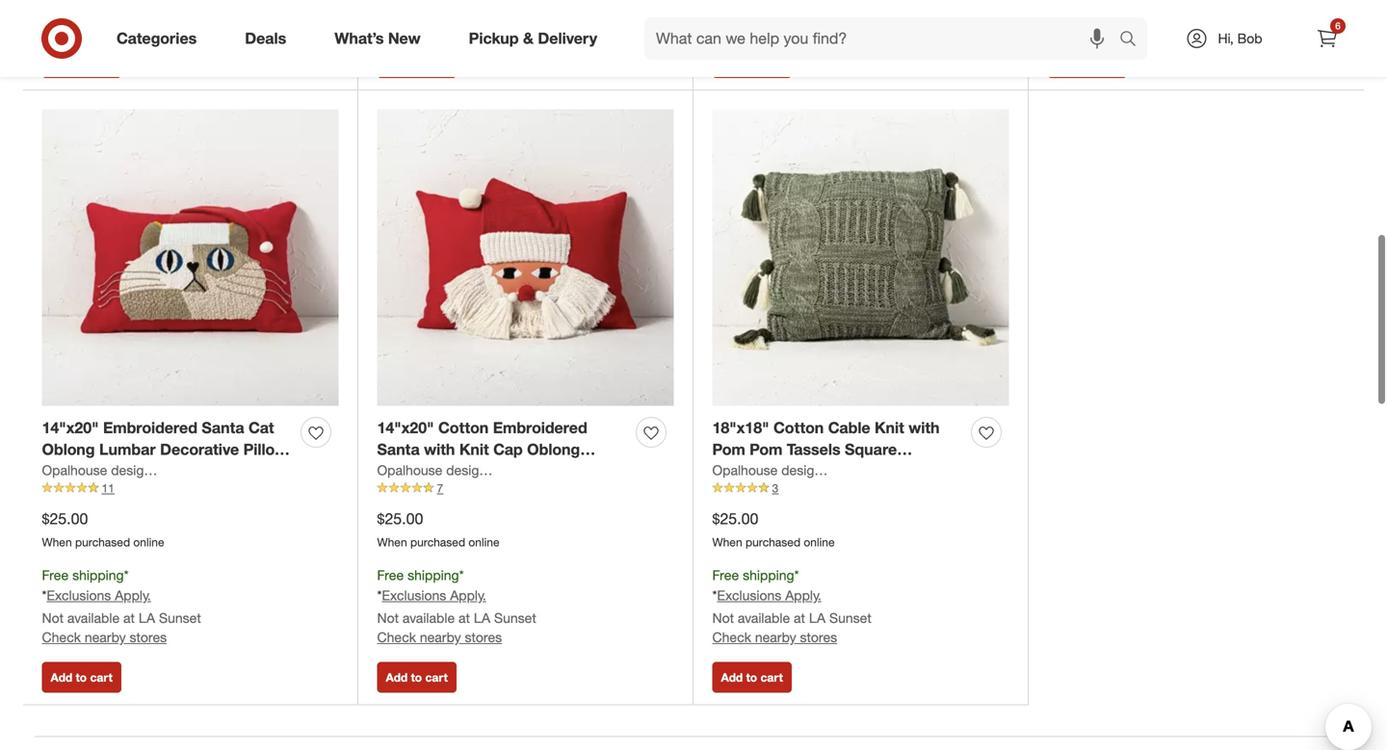 Task type: describe. For each thing, give the bounding box(es) containing it.
nearby for 3
[[755, 629, 796, 646]]

3 link
[[712, 480, 1009, 497]]

free for 3
[[712, 567, 739, 584]]

pickup & delivery link
[[452, 17, 621, 60]]

opalhouse designed with jungalow for 7
[[377, 462, 592, 479]]

red
[[42, 462, 71, 481]]

pickup
[[469, 29, 519, 48]]

online for 3
[[804, 535, 835, 550]]

available for 11
[[67, 610, 120, 627]]

cat
[[249, 418, 274, 437]]

exclusions for 3
[[717, 587, 781, 604]]

sunset for 7
[[494, 610, 536, 627]]

stores for 3
[[800, 629, 837, 646]]

14"x20"
[[42, 418, 99, 437]]

shipping for 7
[[408, 567, 459, 584]]

1 horizontal spatial check nearby stores
[[1048, 14, 1172, 31]]

la for 7
[[474, 610, 490, 627]]

categories link
[[100, 17, 221, 60]]

with for 3
[[841, 462, 866, 479]]

bob
[[1237, 30, 1262, 47]]

online for 11
[[133, 535, 164, 550]]

deals link
[[228, 17, 310, 60]]

opalhouse™
[[86, 462, 174, 481]]

at for 3
[[794, 610, 805, 627]]

free for 7
[[377, 567, 404, 584]]

free for 11
[[42, 567, 69, 584]]

shipping for 11
[[72, 567, 124, 584]]

pickup & delivery
[[469, 29, 597, 48]]

free shipping * * exclusions apply. not available at la sunset check nearby stores for 7
[[377, 567, 536, 646]]

purchased for 3
[[746, 535, 801, 550]]

when for 11
[[42, 535, 72, 550]]

$25.00 when purchased online for 11
[[42, 510, 164, 550]]

opalhouse designed with jungalow for 11
[[42, 462, 257, 479]]

free shipping * * exclusions apply. not available at la sunset check nearby stores for 11
[[42, 567, 201, 646]]

11
[[102, 481, 114, 496]]

$25.00 for 7
[[377, 510, 423, 529]]

check nearby stores button for 3
[[712, 628, 837, 648]]

opalhouse designed with jungalow link for 7
[[377, 461, 592, 480]]

apply. for 3
[[785, 587, 821, 604]]

sunset for 11
[[159, 610, 201, 627]]

jungalow for 3
[[870, 462, 927, 479]]

apply. for 7
[[450, 587, 486, 604]]

* exclusions apply.
[[42, 1, 151, 18]]

check for 7
[[377, 629, 416, 646]]

$25.00 when purchased online for 7
[[377, 510, 499, 550]]

free shipping * * exclusions apply. not available at la sunset check nearby stores for 3
[[712, 567, 871, 646]]

with inside "14"x20" embroidered santa cat oblong lumbar decorative pillow red - opalhouse™ designed with jungalow™"
[[250, 462, 281, 481]]

nearby for 7
[[420, 629, 461, 646]]

7 link
[[377, 480, 674, 497]]

opalhouse for 3
[[712, 462, 778, 479]]

when for 3
[[712, 535, 742, 550]]

jungalow for 7
[[535, 462, 592, 479]]

opalhouse designed with jungalow link for 11
[[42, 461, 257, 480]]

opalhouse designed with jungalow for 3
[[712, 462, 927, 479]]

check nearby stores button for 7
[[377, 628, 502, 648]]

opalhouse designed with jungalow link for 3
[[712, 461, 927, 480]]

apply. for 11
[[115, 587, 151, 604]]

stores for 7
[[465, 629, 502, 646]]

exclusions apply. button for 7
[[382, 586, 486, 605]]

stores for 11
[[130, 629, 167, 646]]

&
[[523, 29, 534, 48]]

$25.00 for 11
[[42, 510, 88, 529]]

14"x20" embroidered santa cat oblong lumbar decorative pillow red - opalhouse™ designed with jungalow™
[[42, 418, 287, 503]]

$25.00 when purchased online for 3
[[712, 510, 835, 550]]

available for 3
[[738, 610, 790, 627]]

hi,
[[1218, 30, 1234, 47]]

purchased for 7
[[410, 535, 465, 550]]



Task type: locate. For each thing, give the bounding box(es) containing it.
0 horizontal spatial not
[[42, 610, 64, 627]]

check for 11
[[42, 629, 81, 646]]

2 at from the left
[[459, 610, 470, 627]]

2 free shipping * * exclusions apply. not available at la sunset check nearby stores from the left
[[377, 567, 536, 646]]

0 horizontal spatial jungalow
[[199, 462, 257, 479]]

la for 11
[[139, 610, 155, 627]]

shipping down jungalow™
[[72, 567, 124, 584]]

purchased for 11
[[75, 535, 130, 550]]

2 la from the left
[[474, 610, 490, 627]]

3
[[772, 481, 778, 496]]

2 online from the left
[[469, 535, 499, 550]]

11 link
[[42, 480, 339, 497]]

3 $25.00 from the left
[[712, 510, 758, 529]]

1 free from the left
[[42, 567, 69, 584]]

0 horizontal spatial $25.00 when purchased online
[[42, 510, 164, 550]]

2 jungalow from the left
[[535, 462, 592, 479]]

at for 11
[[123, 610, 135, 627]]

1 horizontal spatial opalhouse designed with jungalow link
[[377, 461, 592, 480]]

0 horizontal spatial opalhouse designed with jungalow
[[42, 462, 257, 479]]

3 free shipping * * exclusions apply. not available at la sunset check nearby stores from the left
[[712, 567, 871, 646]]

2 opalhouse from the left
[[377, 462, 442, 479]]

0 horizontal spatial sunset
[[159, 610, 201, 627]]

1 purchased from the left
[[75, 535, 130, 550]]

1 horizontal spatial free shipping * * exclusions apply. not available at la sunset check nearby stores
[[377, 567, 536, 646]]

opalhouse for 11
[[42, 462, 107, 479]]

online down 3 link at the right of the page
[[804, 535, 835, 550]]

with for 11
[[171, 462, 196, 479]]

1 horizontal spatial sunset
[[494, 610, 536, 627]]

online down 11 link
[[133, 535, 164, 550]]

when
[[42, 535, 72, 550], [377, 535, 407, 550], [712, 535, 742, 550]]

2 horizontal spatial opalhouse
[[712, 462, 778, 479]]

0 horizontal spatial opalhouse
[[42, 462, 107, 479]]

3 at from the left
[[794, 610, 805, 627]]

2 horizontal spatial la
[[809, 610, 826, 627]]

available for 7
[[403, 610, 455, 627]]

categories
[[117, 29, 197, 48]]

2 horizontal spatial jungalow
[[870, 462, 927, 479]]

what's new
[[334, 29, 421, 48]]

1 horizontal spatial free
[[377, 567, 404, 584]]

0 horizontal spatial online
[[133, 535, 164, 550]]

-
[[75, 462, 82, 481]]

pillow
[[243, 440, 287, 459]]

3 sunset from the left
[[829, 610, 871, 627]]

2 opalhouse designed with jungalow link from the left
[[377, 461, 592, 480]]

2 horizontal spatial not
[[712, 610, 734, 627]]

3 la from the left
[[809, 610, 826, 627]]

embroidered
[[103, 418, 197, 437]]

1 opalhouse designed with jungalow from the left
[[42, 462, 257, 479]]

with down pillow
[[250, 462, 281, 481]]

2 free from the left
[[377, 567, 404, 584]]

check nearby stores button for 11
[[42, 628, 167, 648]]

jungalow
[[199, 462, 257, 479], [535, 462, 592, 479], [870, 462, 927, 479]]

not for 3
[[712, 610, 734, 627]]

santa
[[202, 418, 244, 437]]

nearby for 11
[[85, 629, 126, 646]]

1 horizontal spatial at
[[459, 610, 470, 627]]

1 horizontal spatial la
[[474, 610, 490, 627]]

opalhouse up 3
[[712, 462, 778, 479]]

designed up 3 link at the right of the page
[[781, 462, 837, 479]]

hi, bob
[[1218, 30, 1262, 47]]

with up 11 link
[[171, 462, 196, 479]]

jungalow for 11
[[199, 462, 257, 479]]

3 $25.00 when purchased online from the left
[[712, 510, 835, 550]]

purchased down "7"
[[410, 535, 465, 550]]

2 horizontal spatial free
[[712, 567, 739, 584]]

1 horizontal spatial opalhouse designed with jungalow
[[377, 462, 592, 479]]

2 purchased from the left
[[410, 535, 465, 550]]

0 horizontal spatial at
[[123, 610, 135, 627]]

purchased down 3
[[746, 535, 801, 550]]

0 horizontal spatial la
[[139, 610, 155, 627]]

2 when from the left
[[377, 535, 407, 550]]

check for 3
[[712, 629, 751, 646]]

1 horizontal spatial shipping
[[408, 567, 459, 584]]

0 horizontal spatial available
[[67, 610, 120, 627]]

2 not from the left
[[377, 610, 399, 627]]

oblong
[[42, 440, 95, 459]]

not for 11
[[42, 610, 64, 627]]

la for 3
[[809, 610, 826, 627]]

cart
[[90, 55, 113, 70], [760, 55, 783, 70], [1096, 55, 1118, 70], [90, 671, 113, 685], [425, 671, 448, 685], [760, 671, 783, 685]]

designed down lumbar on the left bottom
[[111, 462, 167, 479]]

decorative
[[160, 440, 239, 459]]

$25.00 when purchased online down 11
[[42, 510, 164, 550]]

exclusions
[[47, 1, 111, 18], [47, 587, 111, 604], [382, 587, 446, 604], [717, 587, 781, 604]]

free
[[42, 567, 69, 584], [377, 567, 404, 584], [712, 567, 739, 584]]

18"x18" cotton cable knit with pom pom tassels square decorative pillow green - opalhouse™ designed with jungalow™ image
[[712, 109, 1009, 406], [712, 109, 1009, 406]]

2 horizontal spatial opalhouse designed with jungalow link
[[712, 461, 927, 480]]

1 $25.00 from the left
[[42, 510, 88, 529]]

what's
[[334, 29, 384, 48]]

*
[[42, 1, 47, 18], [124, 567, 129, 584], [459, 567, 464, 584], [794, 567, 799, 584], [42, 587, 47, 604], [377, 587, 382, 604], [712, 587, 717, 604]]

online
[[133, 535, 164, 550], [469, 535, 499, 550], [804, 535, 835, 550]]

search button
[[1111, 17, 1157, 64]]

opalhouse
[[42, 462, 107, 479], [377, 462, 442, 479], [712, 462, 778, 479]]

1 jungalow from the left
[[199, 462, 257, 479]]

new
[[388, 29, 421, 48]]

2 $25.00 when purchased online from the left
[[377, 510, 499, 550]]

sunset
[[159, 610, 201, 627], [494, 610, 536, 627], [829, 610, 871, 627]]

2 horizontal spatial purchased
[[746, 535, 801, 550]]

jungalow up 7 link
[[535, 462, 592, 479]]

opalhouse designed with jungalow link up "7"
[[377, 461, 592, 480]]

with up 3 link at the right of the page
[[841, 462, 866, 479]]

1 online from the left
[[133, 535, 164, 550]]

1 $25.00 when purchased online from the left
[[42, 510, 164, 550]]

0 horizontal spatial free shipping * * exclusions apply. not available at la sunset check nearby stores
[[42, 567, 201, 646]]

la
[[139, 610, 155, 627], [474, 610, 490, 627], [809, 610, 826, 627]]

designed for 3
[[781, 462, 837, 479]]

available
[[67, 610, 120, 627], [403, 610, 455, 627], [738, 610, 790, 627]]

online down 7 link
[[469, 535, 499, 550]]

online for 7
[[469, 535, 499, 550]]

sunset for 3
[[829, 610, 871, 627]]

1 horizontal spatial opalhouse
[[377, 462, 442, 479]]

What can we help you find? suggestions appear below search field
[[644, 17, 1124, 60]]

2 horizontal spatial online
[[804, 535, 835, 550]]

shipping for 3
[[743, 567, 794, 584]]

opalhouse designed with jungalow up 7 link
[[377, 462, 592, 479]]

exclusions apply. button for 11
[[47, 586, 151, 605]]

check nearby stores button
[[712, 12, 837, 31], [1048, 13, 1172, 32], [42, 628, 167, 648], [377, 628, 502, 648], [712, 628, 837, 648]]

0 horizontal spatial purchased
[[75, 535, 130, 550]]

2 horizontal spatial when
[[712, 535, 742, 550]]

2 horizontal spatial opalhouse designed with jungalow
[[712, 462, 927, 479]]

3 opalhouse designed with jungalow from the left
[[712, 462, 927, 479]]

opalhouse designed with jungalow
[[42, 462, 257, 479], [377, 462, 592, 479], [712, 462, 927, 479]]

3 not from the left
[[712, 610, 734, 627]]

with up 7 link
[[506, 462, 531, 479]]

2 sunset from the left
[[494, 610, 536, 627]]

stores
[[800, 13, 837, 30], [1135, 14, 1172, 31], [130, 629, 167, 646], [465, 629, 502, 646], [800, 629, 837, 646]]

1 horizontal spatial jungalow
[[535, 462, 592, 479]]

1 not from the left
[[42, 610, 64, 627]]

jungalow down the decorative
[[199, 462, 257, 479]]

3 when from the left
[[712, 535, 742, 550]]

1 available from the left
[[67, 610, 120, 627]]

0 horizontal spatial shipping
[[72, 567, 124, 584]]

shipping down "7"
[[408, 567, 459, 584]]

3 opalhouse from the left
[[712, 462, 778, 479]]

1 horizontal spatial available
[[403, 610, 455, 627]]

0 horizontal spatial $25.00
[[42, 510, 88, 529]]

1 sunset from the left
[[159, 610, 201, 627]]

with for 7
[[506, 462, 531, 479]]

at for 7
[[459, 610, 470, 627]]

nearby
[[755, 13, 796, 30], [1090, 14, 1131, 31], [85, 629, 126, 646], [420, 629, 461, 646], [755, 629, 796, 646]]

14"x20" embroidered santa cat oblong lumbar decorative pillow red - opalhouse™ designed with jungalow™ image
[[42, 109, 339, 406], [42, 109, 339, 406]]

3 shipping from the left
[[743, 567, 794, 584]]

$25.00 when purchased online down 3
[[712, 510, 835, 550]]

2 shipping from the left
[[408, 567, 459, 584]]

free shipping * * exclusions apply. not available at la sunset check nearby stores
[[42, 567, 201, 646], [377, 567, 536, 646], [712, 567, 871, 646]]

lumbar
[[99, 440, 156, 459]]

1 horizontal spatial when
[[377, 535, 407, 550]]

check nearby stores
[[712, 13, 837, 30], [1048, 14, 1172, 31]]

1 shipping from the left
[[72, 567, 124, 584]]

1 opalhouse designed with jungalow link from the left
[[42, 461, 257, 480]]

when for 7
[[377, 535, 407, 550]]

0 horizontal spatial opalhouse designed with jungalow link
[[42, 461, 257, 480]]

designed inside "14"x20" embroidered santa cat oblong lumbar decorative pillow red - opalhouse™ designed with jungalow™"
[[178, 462, 245, 481]]

2 $25.00 from the left
[[377, 510, 423, 529]]

6
[[1335, 20, 1341, 32]]

designed
[[111, 462, 167, 479], [446, 462, 502, 479], [781, 462, 837, 479], [178, 462, 245, 481]]

to
[[76, 55, 87, 70], [746, 55, 757, 70], [1081, 55, 1092, 70], [76, 671, 87, 685], [411, 671, 422, 685], [746, 671, 757, 685]]

jungalow™
[[42, 484, 122, 503]]

opalhouse designed with jungalow down lumbar on the left bottom
[[42, 462, 257, 479]]

exclusions apply. button
[[47, 0, 151, 20], [47, 586, 151, 605], [382, 586, 486, 605], [717, 586, 821, 605]]

designed up 7 link
[[446, 462, 502, 479]]

at
[[123, 610, 135, 627], [459, 610, 470, 627], [794, 610, 805, 627]]

jungalow up 3 link at the right of the page
[[870, 462, 927, 479]]

2 horizontal spatial available
[[738, 610, 790, 627]]

what's new link
[[318, 17, 445, 60]]

3 opalhouse designed with jungalow link from the left
[[712, 461, 927, 480]]

0 horizontal spatial free
[[42, 567, 69, 584]]

1 when from the left
[[42, 535, 72, 550]]

deals
[[245, 29, 286, 48]]

search
[[1111, 31, 1157, 50]]

2 available from the left
[[403, 610, 455, 627]]

$25.00 for 3
[[712, 510, 758, 529]]

designed down the decorative
[[178, 462, 245, 481]]

1 horizontal spatial $25.00
[[377, 510, 423, 529]]

1 horizontal spatial purchased
[[410, 535, 465, 550]]

1 opalhouse from the left
[[42, 462, 107, 479]]

opalhouse designed with jungalow up 3 link at the right of the page
[[712, 462, 927, 479]]

designed for 7
[[446, 462, 502, 479]]

3 online from the left
[[804, 535, 835, 550]]

14"x20" embroidered santa cat oblong lumbar decorative pillow red - opalhouse™ designed with jungalow™ link
[[42, 417, 293, 503]]

2 horizontal spatial free shipping * * exclusions apply. not available at la sunset check nearby stores
[[712, 567, 871, 646]]

opalhouse designed with jungalow link down lumbar on the left bottom
[[42, 461, 257, 480]]

2 horizontal spatial shipping
[[743, 567, 794, 584]]

1 horizontal spatial not
[[377, 610, 399, 627]]

0 horizontal spatial check nearby stores
[[712, 13, 837, 30]]

2 horizontal spatial $25.00
[[712, 510, 758, 529]]

check
[[712, 13, 751, 30], [1048, 14, 1086, 31], [42, 629, 81, 646], [377, 629, 416, 646], [712, 629, 751, 646]]

not for 7
[[377, 610, 399, 627]]

add to cart
[[51, 55, 113, 70], [721, 55, 783, 70], [1056, 55, 1118, 70], [51, 671, 113, 685], [386, 671, 448, 685], [721, 671, 783, 685]]

$25.00 when purchased online down "7"
[[377, 510, 499, 550]]

shipping down 3
[[743, 567, 794, 584]]

$25.00
[[42, 510, 88, 529], [377, 510, 423, 529], [712, 510, 758, 529]]

exclusions for 7
[[382, 587, 446, 604]]

designed for 11
[[111, 462, 167, 479]]

with
[[171, 462, 196, 479], [506, 462, 531, 479], [841, 462, 866, 479], [250, 462, 281, 481]]

not
[[42, 610, 64, 627], [377, 610, 399, 627], [712, 610, 734, 627]]

add
[[51, 55, 72, 70], [721, 55, 743, 70], [1056, 55, 1078, 70], [51, 671, 72, 685], [386, 671, 408, 685], [721, 671, 743, 685]]

$25.00 when purchased online
[[42, 510, 164, 550], [377, 510, 499, 550], [712, 510, 835, 550]]

shipping
[[72, 567, 124, 584], [408, 567, 459, 584], [743, 567, 794, 584]]

opalhouse for 7
[[377, 462, 442, 479]]

2 horizontal spatial sunset
[[829, 610, 871, 627]]

apply.
[[115, 1, 151, 18], [115, 587, 151, 604], [450, 587, 486, 604], [785, 587, 821, 604]]

1 free shipping * * exclusions apply. not available at la sunset check nearby stores from the left
[[42, 567, 201, 646]]

7
[[437, 481, 443, 496]]

3 free from the left
[[712, 567, 739, 584]]

purchased
[[75, 535, 130, 550], [410, 535, 465, 550], [746, 535, 801, 550]]

1 la from the left
[[139, 610, 155, 627]]

opalhouse up "7"
[[377, 462, 442, 479]]

0 horizontal spatial when
[[42, 535, 72, 550]]

purchased down jungalow™
[[75, 535, 130, 550]]

3 jungalow from the left
[[870, 462, 927, 479]]

1 horizontal spatial $25.00 when purchased online
[[377, 510, 499, 550]]

add to cart button
[[42, 47, 121, 78], [712, 47, 792, 78], [1048, 47, 1127, 78], [42, 662, 121, 693], [377, 662, 456, 693], [712, 662, 792, 693]]

exclusions for 11
[[47, 587, 111, 604]]

1 at from the left
[[123, 610, 135, 627]]

2 opalhouse designed with jungalow from the left
[[377, 462, 592, 479]]

3 available from the left
[[738, 610, 790, 627]]

2 horizontal spatial at
[[794, 610, 805, 627]]

3 purchased from the left
[[746, 535, 801, 550]]

exclusions apply. button for 3
[[717, 586, 821, 605]]

6 link
[[1306, 17, 1349, 60]]

14"x20" cotton embroidered santa with knit cap oblong decorative pillow red - opalhouse™ designed with jungalow™ image
[[377, 109, 674, 406], [377, 109, 674, 406]]

opalhouse designed with jungalow link
[[42, 461, 257, 480], [377, 461, 592, 480], [712, 461, 927, 480]]

opalhouse designed with jungalow link up 3
[[712, 461, 927, 480]]

1 horizontal spatial online
[[469, 535, 499, 550]]

opalhouse down oblong
[[42, 462, 107, 479]]

2 horizontal spatial $25.00 when purchased online
[[712, 510, 835, 550]]

delivery
[[538, 29, 597, 48]]



Task type: vqa. For each thing, say whether or not it's contained in the screenshot.
it
no



